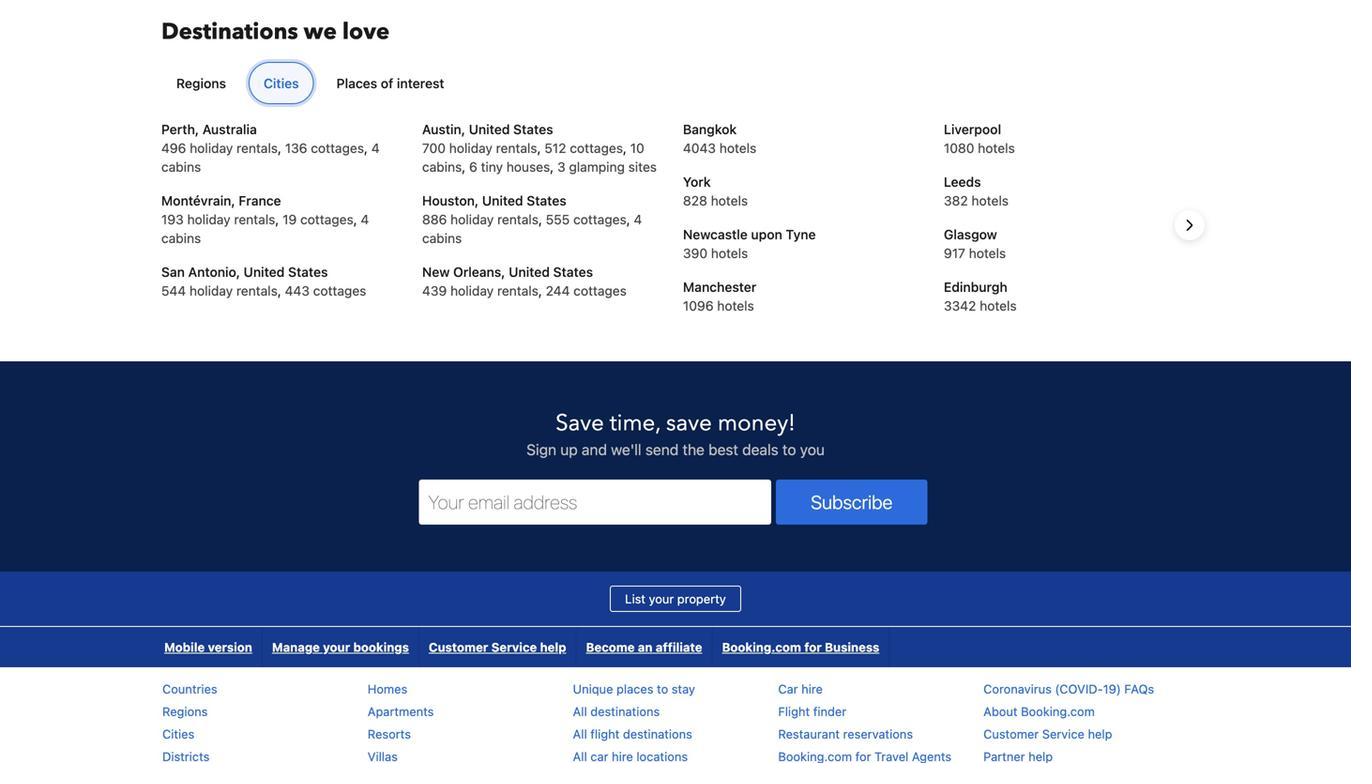 Task type: describe. For each thing, give the bounding box(es) containing it.
4 cabins link for 496 holiday rentals
[[161, 140, 380, 175]]

homes link
[[368, 682, 408, 696]]

512
[[545, 140, 566, 156]]

6
[[469, 159, 478, 175]]

resorts
[[368, 727, 411, 741]]

hotels for edinburgh
[[980, 298, 1017, 314]]

coronavirus (covid-19) faqs link
[[984, 682, 1155, 696]]

unique places to stay all destinations all flight destinations
[[573, 682, 695, 741]]

496 holiday rentals , 136 cottages ,
[[161, 140, 371, 156]]

hotels for bangkok
[[720, 140, 757, 156]]

holiday for 886
[[451, 212, 494, 227]]

customer inside navigation
[[429, 640, 488, 654]]

439 holiday rentals link
[[422, 283, 539, 299]]

car hire link
[[778, 682, 823, 696]]

perth, australia
[[161, 122, 257, 137]]

austin, united states link
[[422, 122, 553, 137]]

austin, united states
[[422, 122, 553, 137]]

1 vertical spatial destinations
[[623, 727, 693, 741]]

apartments
[[368, 704, 434, 719]]

4 for 886 holiday rentals , 555 cottages ,
[[634, 212, 642, 227]]

destinations we love
[[161, 16, 390, 47]]

france
[[239, 193, 281, 208]]

flight
[[591, 727, 620, 741]]

1096
[[683, 298, 714, 314]]

, inside san antonio, united states 544 holiday rentals , 443 cottages
[[278, 283, 281, 299]]

newcastle upon tyne 390 hotels
[[683, 227, 816, 261]]

cottages for 555
[[574, 212, 627, 227]]

3342
[[944, 298, 977, 314]]

new orleans, united states 439 holiday rentals , 244 cottages
[[422, 264, 627, 299]]

save time, save money! footer
[[0, 360, 1352, 763]]

, left 512 on the left top of the page
[[537, 140, 541, 156]]

3
[[558, 159, 566, 175]]

1080
[[944, 140, 975, 156]]

cities button
[[249, 62, 314, 104]]

, left 3
[[550, 159, 554, 175]]

finder
[[814, 704, 847, 719]]

subscribe
[[811, 491, 893, 513]]

4 cabins for 193 holiday rentals
[[161, 212, 369, 246]]

193
[[161, 212, 184, 227]]

new
[[422, 264, 450, 280]]

san antonio, united states 544 holiday rentals , 443 cottages
[[161, 264, 366, 299]]

512 cottages link
[[545, 140, 623, 156]]

4 cabins link for 886 holiday rentals
[[422, 212, 642, 246]]

glasgow
[[944, 227, 998, 242]]

help inside navigation
[[540, 640, 567, 654]]

700 holiday rentals , 512 cottages ,
[[422, 140, 631, 156]]

places of interest
[[337, 76, 444, 91]]

unique places to stay link
[[573, 682, 695, 696]]

montévrain, france link
[[161, 193, 281, 208]]

rentals for 19
[[234, 212, 275, 227]]

sites
[[629, 159, 657, 175]]

cottages for 512
[[570, 140, 623, 156]]

holiday inside new orleans, united states 439 holiday rentals , 244 cottages
[[451, 283, 494, 299]]

cabins for 193 holiday rentals
[[161, 230, 201, 246]]

antonio,
[[188, 264, 240, 280]]

390
[[683, 246, 708, 261]]

hotels for leeds
[[972, 193, 1009, 208]]

flight finder link
[[778, 704, 847, 719]]

for
[[805, 640, 822, 654]]

Your email address email field
[[419, 480, 772, 525]]

cottages for 136
[[311, 140, 364, 156]]

regions button
[[161, 62, 241, 104]]

(covid-
[[1055, 682, 1104, 696]]

save time, save money! sign up and we'll send the best deals to you
[[527, 408, 825, 459]]

service inside coronavirus (covid-19) faqs about booking.com customer service help
[[1043, 727, 1085, 741]]

places
[[337, 76, 377, 91]]

next content image
[[1179, 214, 1201, 237]]

cabins for 886 holiday rentals
[[422, 230, 462, 246]]

4 cabins for 496 holiday rentals
[[161, 140, 380, 175]]

4 cabins link for 193 holiday rentals
[[161, 212, 369, 246]]

perth, australia link
[[161, 122, 257, 137]]

liverpool
[[944, 122, 1002, 137]]

car hire flight finder restaurant reservations
[[778, 682, 913, 741]]

bookings
[[353, 640, 409, 654]]

tab list containing regions
[[154, 62, 1190, 105]]

244 cottages link
[[546, 283, 627, 299]]

region containing perth, australia
[[146, 120, 1205, 330]]

555
[[546, 212, 570, 227]]

list your property
[[625, 592, 726, 606]]

496
[[161, 140, 186, 156]]

your for manage
[[323, 640, 350, 654]]

to inside save time, save money! sign up and we'll send the best deals to you
[[783, 441, 796, 459]]

about booking.com link
[[984, 704, 1095, 719]]

cottages inside new orleans, united states 439 holiday rentals , 244 cottages
[[574, 283, 627, 299]]

edinburgh
[[944, 279, 1008, 295]]

interest
[[397, 76, 444, 91]]

list
[[625, 592, 646, 606]]

0 vertical spatial destinations
[[591, 704, 660, 719]]

, inside new orleans, united states 439 holiday rentals , 244 cottages
[[539, 283, 542, 299]]

rentals inside new orleans, united states 439 holiday rentals , 244 cottages
[[497, 283, 539, 299]]

rentals for 555
[[497, 212, 539, 227]]

19)
[[1104, 682, 1121, 696]]

4043
[[683, 140, 716, 156]]

manage your bookings
[[272, 640, 409, 654]]

houston, united states
[[422, 193, 567, 208]]

manage your bookings link
[[263, 627, 419, 667]]

states inside new orleans, united states 439 holiday rentals , 244 cottages
[[553, 264, 593, 280]]

york 828 hotels
[[683, 174, 748, 208]]

bangkok 4043 hotels
[[683, 122, 757, 156]]

love
[[342, 16, 390, 47]]

6 tiny houses link
[[469, 159, 550, 175]]

san
[[161, 264, 185, 280]]

apartments link
[[368, 704, 434, 719]]

cities inside button
[[264, 76, 299, 91]]

stay
[[672, 682, 695, 696]]

countries link
[[162, 682, 217, 696]]

australia
[[203, 122, 257, 137]]

19
[[283, 212, 297, 227]]

become an affiliate link
[[577, 627, 712, 667]]

hotels for manchester
[[717, 298, 754, 314]]

cottages inside san antonio, united states 544 holiday rentals , 443 cottages
[[313, 283, 366, 299]]

new orleans, united states link
[[422, 264, 593, 280]]

rentals for 136
[[237, 140, 278, 156]]

regions link
[[162, 704, 208, 719]]

443
[[285, 283, 310, 299]]

, right 19
[[354, 212, 357, 227]]

houston, united states link
[[422, 193, 567, 208]]

, left 6
[[462, 159, 466, 175]]

newcastle
[[683, 227, 748, 242]]

service inside navigation
[[492, 640, 537, 654]]

4 cabins for 886 holiday rentals
[[422, 212, 642, 246]]

all flight destinations link
[[573, 727, 693, 741]]

manchester
[[683, 279, 757, 295]]

hotels for glasgow
[[969, 246, 1006, 261]]

, left 19
[[275, 212, 279, 227]]

2 all from the top
[[573, 727, 587, 741]]

your for list
[[649, 592, 674, 606]]



Task type: locate. For each thing, give the bounding box(es) containing it.
your right "list"
[[649, 592, 674, 606]]

4 cabins up france
[[161, 140, 380, 175]]

, left 136
[[278, 140, 282, 156]]

cities inside "countries regions cities"
[[162, 727, 195, 741]]

regions down countries link
[[162, 704, 208, 719]]

countries
[[162, 682, 217, 696]]

193 holiday rentals , 19 cottages ,
[[161, 212, 361, 227]]

save
[[556, 408, 604, 439]]

about
[[984, 704, 1018, 719]]

rentals down australia on the left of the page
[[237, 140, 278, 156]]

, down sites
[[627, 212, 630, 227]]

glasgow 917 hotels
[[944, 227, 1006, 261]]

hotels inside edinburgh 3342 hotels
[[980, 298, 1017, 314]]

holiday inside san antonio, united states 544 holiday rentals , 443 cottages
[[190, 283, 233, 299]]

customer down about
[[984, 727, 1039, 741]]

sign
[[527, 441, 557, 459]]

rentals up 6 tiny houses link
[[496, 140, 537, 156]]

0 vertical spatial customer
[[429, 640, 488, 654]]

cities down destinations we love
[[264, 76, 299, 91]]

regions up perth, australia
[[176, 76, 226, 91]]

0 horizontal spatial customer
[[429, 640, 488, 654]]

mobile version link
[[155, 627, 262, 667]]

states up "700 holiday rentals , 512 cottages ,"
[[514, 122, 553, 137]]

1 horizontal spatial customer service help link
[[984, 727, 1113, 741]]

regions inside "countries regions cities"
[[162, 704, 208, 719]]

your right manage at the bottom left of page
[[323, 640, 350, 654]]

orleans,
[[453, 264, 505, 280]]

0 vertical spatial your
[[649, 592, 674, 606]]

cabins for 496 holiday rentals
[[161, 159, 201, 175]]

booking.com for business link
[[713, 627, 889, 667]]

homes apartments resorts
[[368, 682, 434, 741]]

0 horizontal spatial help
[[540, 640, 567, 654]]

0 horizontal spatial service
[[492, 640, 537, 654]]

all left flight
[[573, 727, 587, 741]]

1 vertical spatial booking.com
[[1021, 704, 1095, 719]]

help left "become"
[[540, 640, 567, 654]]

york
[[683, 174, 711, 190]]

hotels inside glasgow 917 hotels
[[969, 246, 1006, 261]]

booking.com up 'car'
[[722, 640, 802, 654]]

holiday up 6
[[449, 140, 493, 156]]

cottages right 443
[[313, 283, 366, 299]]

886 holiday rentals link
[[422, 212, 539, 227]]

4 right 19 cottages link
[[361, 212, 369, 227]]

property
[[678, 592, 726, 606]]

houses
[[507, 159, 550, 175]]

443 cottages link
[[285, 283, 366, 299]]

0 vertical spatial customer service help link
[[420, 627, 576, 667]]

glamping
[[569, 159, 625, 175]]

1 horizontal spatial booking.com
[[1021, 704, 1095, 719]]

united inside san antonio, united states 544 holiday rentals , 443 cottages
[[244, 264, 285, 280]]

subscribe button
[[776, 480, 928, 525]]

holiday down the antonio,
[[190, 283, 233, 299]]

cabins down 700
[[422, 159, 462, 175]]

customer inside coronavirus (covid-19) faqs about booking.com customer service help
[[984, 727, 1039, 741]]

montévrain,
[[161, 193, 235, 208]]

rentals down france
[[234, 212, 275, 227]]

1 vertical spatial customer
[[984, 727, 1039, 741]]

496 holiday rentals link
[[161, 140, 278, 156]]

cabins down 886
[[422, 230, 462, 246]]

cottages right 555
[[574, 212, 627, 227]]

unique
[[573, 682, 613, 696]]

mobile
[[164, 640, 205, 654]]

states up 244 cottages link
[[553, 264, 593, 280]]

hire
[[802, 682, 823, 696]]

hotels down glasgow
[[969, 246, 1006, 261]]

help down 19)
[[1088, 727, 1113, 741]]

rentals down 'new orleans, united states' link
[[497, 283, 539, 299]]

rentals for 512
[[496, 140, 537, 156]]

, left 443
[[278, 283, 281, 299]]

region
[[146, 120, 1205, 330]]

0 horizontal spatial your
[[323, 640, 350, 654]]

700
[[422, 140, 446, 156]]

544
[[161, 283, 186, 299]]

customer service help link
[[420, 627, 576, 667], [984, 727, 1113, 741]]

destinations
[[591, 704, 660, 719], [623, 727, 693, 741]]

, left 10
[[623, 140, 627, 156]]

coronavirus (covid-19) faqs about booking.com customer service help
[[984, 682, 1155, 741]]

1 horizontal spatial cities
[[264, 76, 299, 91]]

united up 244
[[509, 264, 550, 280]]

customer service help link for manage your bookings
[[420, 627, 576, 667]]

cities down regions link
[[162, 727, 195, 741]]

, left 555
[[539, 212, 542, 227]]

, 6 tiny houses , 3 glamping sites
[[462, 159, 657, 175]]

hotels down 'liverpool'
[[978, 140, 1015, 156]]

cottages right 136
[[311, 140, 364, 156]]

1 vertical spatial customer service help link
[[984, 727, 1113, 741]]

deals
[[743, 441, 779, 459]]

navigation
[[155, 627, 890, 667]]

4 right 136 cottages link
[[371, 140, 380, 156]]

holiday down perth, australia link
[[190, 140, 233, 156]]

states inside san antonio, united states 544 holiday rentals , 443 cottages
[[288, 264, 328, 280]]

time,
[[610, 408, 661, 439]]

439
[[422, 283, 447, 299]]

to left stay
[[657, 682, 668, 696]]

, down places
[[364, 140, 368, 156]]

1 vertical spatial your
[[323, 640, 350, 654]]

1 vertical spatial all
[[573, 727, 587, 741]]

all down unique
[[573, 704, 587, 719]]

holiday down orleans, at the top left of the page
[[451, 283, 494, 299]]

countries regions cities
[[162, 682, 217, 741]]

united
[[469, 122, 510, 137], [482, 193, 523, 208], [244, 264, 285, 280], [509, 264, 550, 280]]

to left you
[[783, 441, 796, 459]]

0 vertical spatial service
[[492, 640, 537, 654]]

booking.com down coronavirus (covid-19) faqs link
[[1021, 704, 1095, 719]]

cabins for 700 holiday rentals
[[422, 159, 462, 175]]

0 horizontal spatial 4
[[361, 212, 369, 227]]

1 horizontal spatial customer
[[984, 727, 1039, 741]]

4 cabins link down france
[[161, 212, 369, 246]]

1 horizontal spatial to
[[783, 441, 796, 459]]

4 for 496 holiday rentals , 136 cottages ,
[[371, 140, 380, 156]]

cabins inside 10 cabins
[[422, 159, 462, 175]]

0 horizontal spatial customer service help link
[[420, 627, 576, 667]]

1 vertical spatial help
[[1088, 727, 1113, 741]]

cottages for 19
[[300, 212, 354, 227]]

list your property link
[[610, 586, 741, 612]]

cottages right 19
[[300, 212, 354, 227]]

tiny
[[481, 159, 503, 175]]

customer service help link for about booking.com
[[984, 727, 1113, 741]]

holiday down montévrain,
[[187, 212, 231, 227]]

states up 443
[[288, 264, 328, 280]]

business
[[825, 640, 880, 654]]

4 for 193 holiday rentals , 19 cottages ,
[[361, 212, 369, 227]]

rentals down san antonio, united states link
[[236, 283, 278, 299]]

places
[[617, 682, 654, 696]]

united inside new orleans, united states 439 holiday rentals , 244 cottages
[[509, 264, 550, 280]]

700 holiday rentals link
[[422, 140, 537, 156]]

0 horizontal spatial cities
[[162, 727, 195, 741]]

states
[[514, 122, 553, 137], [527, 193, 567, 208], [288, 264, 328, 280], [553, 264, 593, 280]]

bangkok
[[683, 122, 737, 137]]

1 vertical spatial regions
[[162, 704, 208, 719]]

rentals inside san antonio, united states 544 holiday rentals , 443 cottages
[[236, 283, 278, 299]]

edinburgh 3342 hotels
[[944, 279, 1017, 314]]

money!
[[718, 408, 796, 439]]

united up 544 holiday rentals link
[[244, 264, 285, 280]]

states up 555
[[527, 193, 567, 208]]

to inside 'unique places to stay all destinations all flight destinations'
[[657, 682, 668, 696]]

4
[[371, 140, 380, 156], [361, 212, 369, 227], [634, 212, 642, 227]]

0 horizontal spatial to
[[657, 682, 668, 696]]

0 vertical spatial regions
[[176, 76, 226, 91]]

cities link
[[162, 727, 195, 741]]

4 right '555 cottages' link
[[634, 212, 642, 227]]

4 cabins down houston, united states link
[[422, 212, 642, 246]]

destinations down all destinations link
[[623, 727, 693, 741]]

0 vertical spatial all
[[573, 704, 587, 719]]

10
[[631, 140, 645, 156]]

hotels down leeds
[[972, 193, 1009, 208]]

holiday down houston,
[[451, 212, 494, 227]]

2 horizontal spatial 4
[[634, 212, 642, 227]]

united up 886 holiday rentals link
[[482, 193, 523, 208]]

united up the 700 holiday rentals link
[[469, 122, 510, 137]]

0 vertical spatial to
[[783, 441, 796, 459]]

hotels down newcastle
[[711, 246, 748, 261]]

destinations up all flight destinations link
[[591, 704, 660, 719]]

193 holiday rentals link
[[161, 212, 275, 227]]

1 horizontal spatial your
[[649, 592, 674, 606]]

3 glamping sites link
[[558, 159, 657, 175]]

holiday for 700
[[449, 140, 493, 156]]

1 horizontal spatial service
[[1043, 727, 1085, 741]]

liverpool 1080 hotels
[[944, 122, 1015, 156]]

hotels inside liverpool 1080 hotels
[[978, 140, 1015, 156]]

booking.com inside navigation
[[722, 640, 802, 654]]

affiliate
[[656, 640, 703, 654]]

flight
[[778, 704, 810, 719]]

0 vertical spatial cities
[[264, 76, 299, 91]]

customer right bookings
[[429, 640, 488, 654]]

regions
[[176, 76, 226, 91], [162, 704, 208, 719]]

navigation containing mobile version
[[155, 627, 890, 667]]

hotels right the 828
[[711, 193, 748, 208]]

hotels down bangkok
[[720, 140, 757, 156]]

help inside coronavirus (covid-19) faqs about booking.com customer service help
[[1088, 727, 1113, 741]]

hotels inside york 828 hotels
[[711, 193, 748, 208]]

the
[[683, 441, 705, 459]]

cabins down 193
[[161, 230, 201, 246]]

version
[[208, 640, 252, 654]]

cottages
[[311, 140, 364, 156], [570, 140, 623, 156], [300, 212, 354, 227], [574, 212, 627, 227], [313, 283, 366, 299], [574, 283, 627, 299]]

hotels down 'edinburgh'
[[980, 298, 1017, 314]]

4 cabins link
[[161, 140, 380, 175], [161, 212, 369, 246], [422, 212, 642, 246]]

1 vertical spatial service
[[1043, 727, 1085, 741]]

cottages right 244
[[574, 283, 627, 299]]

0 vertical spatial help
[[540, 640, 567, 654]]

886 holiday rentals , 555 cottages ,
[[422, 212, 634, 227]]

4 cabins link down houston, united states link
[[422, 212, 642, 246]]

1 vertical spatial to
[[657, 682, 668, 696]]

service
[[492, 640, 537, 654], [1043, 727, 1085, 741]]

your inside navigation
[[323, 640, 350, 654]]

1 vertical spatial cities
[[162, 727, 195, 741]]

1 horizontal spatial help
[[1088, 727, 1113, 741]]

hotels for liverpool
[[978, 140, 1015, 156]]

places of interest button
[[322, 62, 460, 104]]

555 cottages link
[[546, 212, 627, 227]]

hotels inside the bangkok 4043 hotels
[[720, 140, 757, 156]]

restaurant
[[778, 727, 840, 741]]

send
[[646, 441, 679, 459]]

tab list
[[154, 62, 1190, 105]]

0 horizontal spatial booking.com
[[722, 640, 802, 654]]

booking.com for business
[[722, 640, 880, 654]]

of
[[381, 76, 393, 91]]

booking.com inside coronavirus (covid-19) faqs about booking.com customer service help
[[1021, 704, 1095, 719]]

1 all from the top
[[573, 704, 587, 719]]

, left 244
[[539, 283, 542, 299]]

cottages up glamping
[[570, 140, 623, 156]]

cities
[[264, 76, 299, 91], [162, 727, 195, 741]]

4 cabins link up france
[[161, 140, 380, 175]]

coronavirus
[[984, 682, 1052, 696]]

hotels for york
[[711, 193, 748, 208]]

hotels down 'manchester'
[[717, 298, 754, 314]]

cabins
[[161, 159, 201, 175], [422, 159, 462, 175], [161, 230, 201, 246], [422, 230, 462, 246]]

we
[[304, 16, 337, 47]]

mobile version
[[164, 640, 252, 654]]

holiday
[[190, 140, 233, 156], [449, 140, 493, 156], [187, 212, 231, 227], [451, 212, 494, 227], [190, 283, 233, 299], [451, 283, 494, 299]]

hotels inside newcastle upon tyne 390 hotels
[[711, 246, 748, 261]]

cabins down 496
[[161, 159, 201, 175]]

holiday for 496
[[190, 140, 233, 156]]

hotels inside manchester 1096 hotels
[[717, 298, 754, 314]]

1 horizontal spatial 4
[[371, 140, 380, 156]]

navigation inside save time, save money! footer
[[155, 627, 890, 667]]

0 vertical spatial booking.com
[[722, 640, 802, 654]]

rentals down the houston, united states
[[497, 212, 539, 227]]

upon
[[751, 227, 783, 242]]

holiday for 193
[[187, 212, 231, 227]]

4 cabins down france
[[161, 212, 369, 246]]

become an affiliate
[[586, 640, 703, 654]]

hotels inside leeds 382 hotels
[[972, 193, 1009, 208]]

regions inside button
[[176, 76, 226, 91]]

customer service help
[[429, 640, 567, 654]]

restaurant reservations link
[[778, 727, 913, 741]]

tyne
[[786, 227, 816, 242]]

rentals
[[237, 140, 278, 156], [496, 140, 537, 156], [234, 212, 275, 227], [497, 212, 539, 227], [236, 283, 278, 299], [497, 283, 539, 299]]

reservations
[[843, 727, 913, 741]]



Task type: vqa. For each thing, say whether or not it's contained in the screenshot.


